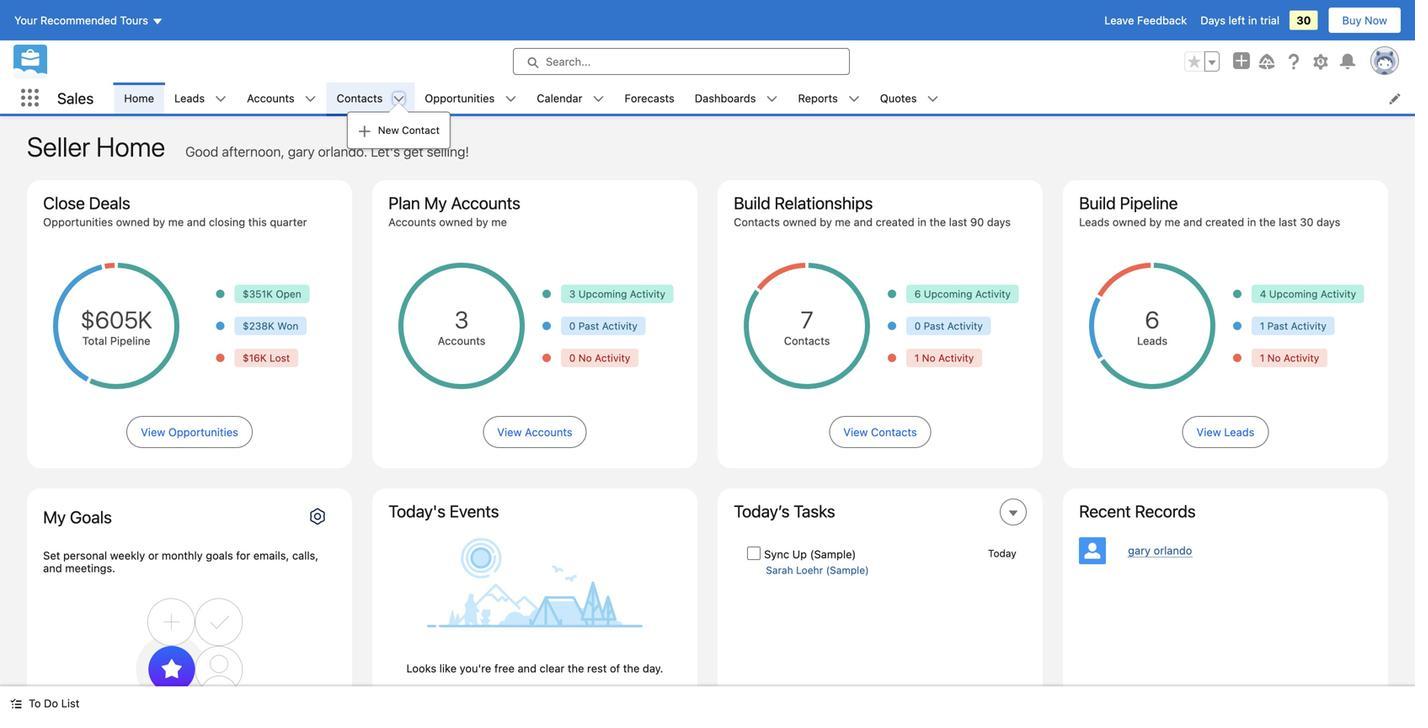Task type: vqa. For each thing, say whether or not it's contained in the screenshot.


Task type: describe. For each thing, give the bounding box(es) containing it.
good afternoon, gary orlando. let's get selling!
[[185, 144, 469, 160]]

past for 3
[[579, 320, 599, 332]]

1 no activity for 6
[[1261, 352, 1320, 364]]

accounts inside list item
[[247, 92, 295, 105]]

upcoming for 6
[[1270, 288, 1319, 300]]

today's
[[389, 501, 446, 521]]

build pipeline
[[1080, 193, 1179, 213]]

now
[[1365, 14, 1388, 27]]

set for set personal weekly or monthly goals for emails, calls, and meetings.
[[43, 549, 60, 562]]

loehr
[[796, 565, 824, 576]]

gary orlando link
[[1129, 544, 1193, 558]]

trial
[[1261, 14, 1280, 27]]

text default image inside contacts list item
[[393, 93, 405, 105]]

text default image inside new contact link
[[358, 125, 371, 138]]

like
[[440, 662, 457, 675]]

0 vertical spatial gary
[[288, 144, 315, 160]]

in for 6
[[1248, 216, 1257, 228]]

4 upcoming activity
[[1261, 288, 1357, 300]]

$351k open
[[243, 288, 302, 300]]

your recommended tours button
[[13, 7, 164, 34]]

let's
[[371, 144, 400, 160]]

home link
[[114, 83, 164, 114]]

today's
[[734, 501, 790, 521]]

sync up (sample) link
[[765, 548, 857, 561]]

rest
[[587, 662, 607, 675]]

1 vertical spatial (sample)
[[826, 565, 869, 576]]

build for 6
[[1080, 193, 1117, 213]]

text default image for calendar
[[593, 93, 605, 105]]

6 for 6 leads
[[1146, 306, 1160, 334]]

seller
[[27, 131, 90, 163]]

leads owned by me and created in the last 30 days
[[1080, 216, 1341, 228]]

buy
[[1343, 14, 1362, 27]]

dashboards list item
[[685, 83, 788, 114]]

reports
[[799, 92, 838, 105]]

set for set goals
[[311, 501, 336, 521]]

user image
[[1080, 538, 1107, 565]]

$605k total pipeline
[[81, 306, 152, 347]]

set personal weekly or monthly goals for emails, calls, and meetings.
[[43, 549, 319, 575]]

contacts inside contacts link
[[337, 92, 383, 105]]

owned for 7
[[783, 216, 817, 228]]

clear
[[540, 662, 565, 675]]

past for 7
[[924, 320, 945, 332]]

0 no activity
[[570, 352, 631, 364]]

the right of
[[623, 662, 640, 675]]

meetings
[[292, 544, 336, 555]]

0 vertical spatial my
[[424, 193, 447, 213]]

personal
[[63, 549, 107, 562]]

quotes link
[[870, 83, 927, 114]]

1 vertical spatial gary
[[1129, 544, 1151, 557]]

and for $605k
[[187, 216, 206, 228]]

6 for 6 upcoming activity
[[915, 288, 921, 300]]

text default image for accounts
[[305, 93, 317, 105]]

today
[[989, 548, 1017, 560]]

meetings.
[[65, 562, 115, 575]]

view contacts
[[844, 426, 918, 439]]

looks
[[407, 662, 437, 675]]

buy now button
[[1329, 7, 1402, 34]]

goals for set goals
[[265, 501, 307, 521]]

this
[[248, 216, 267, 228]]

or
[[148, 549, 159, 562]]

0 past activity for 3
[[570, 320, 638, 332]]

me for 7
[[835, 216, 851, 228]]

dashboards
[[695, 92, 756, 105]]

by for 3
[[476, 216, 489, 228]]

created for 7
[[876, 216, 915, 228]]

contacts list item
[[327, 83, 451, 149]]

leave
[[1105, 14, 1135, 27]]

tours
[[120, 14, 148, 27]]

me for 6
[[1165, 216, 1181, 228]]

1 past activity
[[1261, 320, 1327, 332]]

days left in trial
[[1201, 14, 1280, 27]]

closing
[[209, 216, 245, 228]]

today's tasks
[[734, 501, 836, 521]]

recent records
[[1080, 501, 1196, 521]]

last for 7
[[950, 216, 968, 228]]

text default image for dashboards
[[766, 93, 778, 105]]

0 down 3 upcoming activity
[[570, 352, 576, 364]]

0 for 7
[[915, 320, 921, 332]]

looks like you're free and clear the rest of the day.
[[407, 662, 664, 675]]

2 vertical spatial opportunities
[[168, 426, 238, 439]]

calls
[[160, 544, 183, 555]]

selling!
[[427, 144, 469, 160]]

plan
[[389, 193, 420, 213]]

tasks
[[794, 501, 836, 521]]

open
[[276, 288, 302, 300]]

$351k
[[243, 288, 273, 300]]

last for 6
[[1279, 216, 1298, 228]]

my goals
[[43, 507, 112, 527]]

and inside set personal weekly or monthly goals for emails, calls, and meetings.
[[43, 562, 62, 575]]

goals
[[206, 549, 233, 562]]

upcoming for 7
[[924, 288, 973, 300]]

lost
[[270, 352, 290, 364]]

7
[[801, 306, 814, 334]]

$605k
[[81, 306, 152, 334]]

calendar link
[[527, 83, 593, 114]]

view leads
[[1197, 426, 1255, 439]]

1 for 7
[[915, 352, 920, 364]]

to do list button
[[0, 687, 90, 721]]

calls,
[[292, 549, 319, 562]]

opportunities for opportunities owned by me and closing this quarter
[[43, 216, 113, 228]]

and for 6
[[1184, 216, 1203, 228]]

contacts inside view contacts link
[[871, 426, 918, 439]]

sync up (sample) sarah loehr (sample)
[[765, 548, 869, 576]]

text default image for quotes
[[927, 93, 939, 105]]

90
[[971, 216, 985, 228]]

today's events
[[389, 501, 499, 521]]

Emails text field
[[196, 619, 336, 649]]

0 vertical spatial (sample)
[[810, 548, 857, 561]]

sarah loehr (sample) link
[[766, 565, 869, 577]]

3 for 3 upcoming activity
[[570, 288, 576, 300]]

left
[[1229, 14, 1246, 27]]

relationships
[[775, 193, 873, 213]]

days
[[1201, 14, 1226, 27]]



Task type: locate. For each thing, give the bounding box(es) containing it.
1 horizontal spatial past
[[924, 320, 945, 332]]

text default image left contacts link
[[305, 93, 317, 105]]

new
[[378, 124, 399, 136]]

weekly
[[110, 549, 145, 562]]

gary left orlando
[[1129, 544, 1151, 557]]

text default image left "to"
[[10, 698, 22, 710]]

good
[[185, 144, 219, 160]]

me for 3
[[492, 216, 507, 228]]

created for 6
[[1206, 216, 1245, 228]]

by left closing
[[153, 216, 165, 228]]

day.
[[643, 662, 664, 675]]

2 horizontal spatial past
[[1268, 320, 1289, 332]]

0 down 6 upcoming activity
[[915, 320, 921, 332]]

pipeline inside $605k total pipeline
[[110, 335, 150, 347]]

owned for 6
[[1113, 216, 1147, 228]]

no for 3
[[579, 352, 592, 364]]

Meetings text field
[[196, 560, 336, 590]]

0 horizontal spatial created
[[876, 216, 915, 228]]

$238k won
[[243, 320, 299, 332]]

build for 7
[[734, 193, 771, 213]]

close
[[43, 193, 85, 213]]

new contact
[[378, 124, 440, 136]]

1 for 6
[[1261, 352, 1265, 364]]

0 up 0 no activity
[[570, 320, 576, 332]]

3 text default image from the left
[[593, 93, 605, 105]]

3 no from the left
[[1268, 352, 1282, 364]]

1 no activity down the 1 past activity
[[1261, 352, 1320, 364]]

1 1 no activity from the left
[[915, 352, 974, 364]]

30
[[1297, 14, 1312, 27], [1301, 216, 1314, 228]]

2 1 no activity from the left
[[1261, 352, 1320, 364]]

1 horizontal spatial goals
[[265, 501, 307, 521]]

new contact link
[[348, 116, 450, 145]]

in
[[1249, 14, 1258, 27], [918, 216, 927, 228], [1248, 216, 1257, 228]]

quotes list item
[[870, 83, 949, 114]]

opportunities inside list item
[[425, 92, 495, 105]]

group
[[1185, 51, 1220, 72]]

0 past activity up 0 no activity
[[570, 320, 638, 332]]

no down 6 upcoming activity
[[923, 352, 936, 364]]

view contacts link
[[830, 416, 932, 448]]

1 text default image from the left
[[393, 93, 405, 105]]

$16k
[[243, 352, 267, 364]]

past for 6
[[1268, 320, 1289, 332]]

for
[[236, 549, 250, 562]]

3 past from the left
[[1268, 320, 1289, 332]]

no down 3 upcoming activity
[[579, 352, 592, 364]]

text default image for opportunities
[[505, 93, 517, 105]]

get
[[404, 144, 424, 160]]

0 horizontal spatial build
[[734, 193, 771, 213]]

1 vertical spatial 6
[[1146, 306, 1160, 334]]

0 vertical spatial opportunities
[[425, 92, 495, 105]]

accounts link
[[237, 83, 305, 114]]

0 horizontal spatial gary
[[288, 144, 315, 160]]

2 upcoming from the left
[[924, 288, 973, 300]]

quarter
[[270, 216, 307, 228]]

upcoming
[[579, 288, 627, 300], [924, 288, 973, 300], [1270, 288, 1319, 300]]

0 horizontal spatial set
[[43, 549, 60, 562]]

1 horizontal spatial 1 no activity
[[1261, 352, 1320, 364]]

0 vertical spatial 30
[[1297, 14, 1312, 27]]

upcoming up 0 no activity
[[579, 288, 627, 300]]

calendar
[[537, 92, 583, 105]]

the left 'rest' at the bottom of page
[[568, 662, 584, 675]]

0 past activity down 6 upcoming activity
[[915, 320, 983, 332]]

4 by from the left
[[1150, 216, 1162, 228]]

6 inside 6 leads
[[1146, 306, 1160, 334]]

me left closing
[[168, 216, 184, 228]]

close deals
[[43, 193, 130, 213]]

1 vertical spatial 3
[[455, 306, 469, 334]]

1
[[1261, 320, 1265, 332], [915, 352, 920, 364], [1261, 352, 1265, 364]]

1 view from the left
[[141, 426, 165, 439]]

1 build from the left
[[734, 193, 771, 213]]

my up personal
[[43, 507, 66, 527]]

1 vertical spatial set
[[43, 549, 60, 562]]

me down 'build pipeline'
[[1165, 216, 1181, 228]]

2 last from the left
[[1279, 216, 1298, 228]]

list
[[114, 83, 1416, 149]]

1 vertical spatial pipeline
[[110, 335, 150, 347]]

1 vertical spatial home
[[96, 131, 165, 163]]

1 down 6 upcoming activity
[[915, 352, 920, 364]]

forecasts link
[[615, 83, 685, 114]]

total
[[82, 335, 107, 347]]

owned down the build relationships
[[783, 216, 817, 228]]

0 horizontal spatial no
[[579, 352, 592, 364]]

1 horizontal spatial opportunities
[[168, 426, 238, 439]]

no down the 1 past activity
[[1268, 352, 1282, 364]]

home down home link
[[96, 131, 165, 163]]

deals
[[89, 193, 130, 213]]

2 me from the left
[[492, 216, 507, 228]]

by down 'build pipeline'
[[1150, 216, 1162, 228]]

the
[[930, 216, 947, 228], [1260, 216, 1276, 228], [568, 662, 584, 675], [623, 662, 640, 675]]

opportunities
[[425, 92, 495, 105], [43, 216, 113, 228], [168, 426, 238, 439]]

created
[[876, 216, 915, 228], [1206, 216, 1245, 228]]

1 past from the left
[[579, 320, 599, 332]]

view opportunities link
[[127, 416, 253, 448]]

text default image
[[215, 93, 227, 105], [305, 93, 317, 105], [848, 93, 860, 105], [927, 93, 939, 105], [358, 125, 371, 138], [10, 698, 22, 710]]

recommended
[[40, 14, 117, 27]]

by down the relationships
[[820, 216, 832, 228]]

0 horizontal spatial 1 no activity
[[915, 352, 974, 364]]

1 down 4
[[1261, 320, 1265, 332]]

set goals
[[265, 501, 336, 521]]

days for 6
[[1317, 216, 1341, 228]]

2 past from the left
[[924, 320, 945, 332]]

to
[[29, 697, 41, 710]]

past down 6 upcoming activity
[[924, 320, 945, 332]]

$16k lost
[[243, 352, 290, 364]]

days up 4 upcoming activity
[[1317, 216, 1341, 228]]

last
[[950, 216, 968, 228], [1279, 216, 1298, 228]]

3 owned from the left
[[783, 216, 817, 228]]

2 build from the left
[[1080, 193, 1117, 213]]

owned for $605k
[[116, 216, 150, 228]]

0 horizontal spatial upcoming
[[579, 288, 627, 300]]

0 horizontal spatial pipeline
[[110, 335, 150, 347]]

monthly
[[162, 549, 203, 562]]

owned down plan my accounts
[[439, 216, 473, 228]]

6 leads
[[1138, 306, 1168, 347]]

view opportunities
[[141, 426, 238, 439]]

list
[[61, 697, 80, 710]]

the left "90"
[[930, 216, 947, 228]]

0 vertical spatial 6
[[915, 288, 921, 300]]

1 horizontal spatial build
[[1080, 193, 1117, 213]]

1 down the 1 past activity
[[1261, 352, 1265, 364]]

0 vertical spatial set
[[311, 501, 336, 521]]

0 past activity for 7
[[915, 320, 983, 332]]

0 for 3
[[570, 320, 576, 332]]

text default image for reports
[[848, 93, 860, 105]]

upcoming down "90"
[[924, 288, 973, 300]]

$238k
[[243, 320, 275, 332]]

1 me from the left
[[168, 216, 184, 228]]

leads list item
[[164, 83, 237, 114]]

3 me from the left
[[835, 216, 851, 228]]

0 horizontal spatial opportunities
[[43, 216, 113, 228]]

contacts owned by me and created in the last 90 days
[[734, 216, 1011, 228]]

1 upcoming from the left
[[579, 288, 627, 300]]

past down 4 upcoming activity
[[1268, 320, 1289, 332]]

pipeline up leads owned by me and created in the last 30 days
[[1121, 193, 1179, 213]]

owned down 'build pipeline'
[[1113, 216, 1147, 228]]

1 horizontal spatial created
[[1206, 216, 1245, 228]]

Calls text field
[[43, 560, 183, 590]]

leads inside list item
[[174, 92, 205, 105]]

by for $605k
[[153, 216, 165, 228]]

3 inside 3 accounts
[[455, 306, 469, 334]]

1 horizontal spatial upcoming
[[924, 288, 973, 300]]

sync
[[765, 548, 790, 561]]

no
[[579, 352, 592, 364], [923, 352, 936, 364], [1268, 352, 1282, 364]]

1 horizontal spatial last
[[1279, 216, 1298, 228]]

1 vertical spatial opportunities
[[43, 216, 113, 228]]

buy now
[[1343, 14, 1388, 27]]

afternoon,
[[222, 144, 285, 160]]

1 horizontal spatial set
[[311, 501, 336, 521]]

upcoming for 3
[[579, 288, 627, 300]]

text default image
[[393, 93, 405, 105], [505, 93, 517, 105], [593, 93, 605, 105], [766, 93, 778, 105]]

0 horizontal spatial 6
[[915, 288, 921, 300]]

owned
[[116, 216, 150, 228], [439, 216, 473, 228], [783, 216, 817, 228], [1113, 216, 1147, 228]]

opportunities for opportunities
[[425, 92, 495, 105]]

2 horizontal spatial opportunities
[[425, 92, 495, 105]]

3 by from the left
[[820, 216, 832, 228]]

of
[[610, 662, 620, 675]]

owned for 3
[[439, 216, 473, 228]]

the up 4
[[1260, 216, 1276, 228]]

text default image for leads
[[215, 93, 227, 105]]

feedback
[[1138, 14, 1188, 27]]

by for 6
[[1150, 216, 1162, 228]]

2 text default image from the left
[[505, 93, 517, 105]]

text default image inside "leads" list item
[[215, 93, 227, 105]]

3 upcoming activity
[[570, 288, 666, 300]]

1 by from the left
[[153, 216, 165, 228]]

set left personal
[[43, 549, 60, 562]]

3 view from the left
[[844, 426, 868, 439]]

view for 3
[[498, 426, 522, 439]]

by for 7
[[820, 216, 832, 228]]

view for 7
[[844, 426, 868, 439]]

3 accounts
[[438, 306, 486, 347]]

2 view from the left
[[498, 426, 522, 439]]

text default image left calendar link
[[505, 93, 517, 105]]

text default image inside reports list item
[[848, 93, 860, 105]]

1 created from the left
[[876, 216, 915, 228]]

3 for 3 accounts
[[455, 306, 469, 334]]

2 no from the left
[[923, 352, 936, 364]]

30 up 4 upcoming activity
[[1301, 216, 1314, 228]]

text default image inside accounts list item
[[305, 93, 317, 105]]

1 horizontal spatial 0 past activity
[[915, 320, 983, 332]]

list containing home
[[114, 83, 1416, 149]]

text default image right calendar
[[593, 93, 605, 105]]

my up accounts owned by me
[[424, 193, 447, 213]]

leave feedback
[[1105, 14, 1188, 27]]

opportunities link
[[415, 83, 505, 114]]

2 horizontal spatial upcoming
[[1270, 288, 1319, 300]]

pipeline
[[1121, 193, 1179, 213], [110, 335, 150, 347]]

3 upcoming from the left
[[1270, 288, 1319, 300]]

4 view from the left
[[1197, 426, 1222, 439]]

seller home
[[27, 131, 165, 163]]

view for $605k
[[141, 426, 165, 439]]

up
[[793, 548, 807, 561]]

and for 7
[[854, 216, 873, 228]]

reports list item
[[788, 83, 870, 114]]

2 days from the left
[[1317, 216, 1341, 228]]

1 0 past activity from the left
[[570, 320, 638, 332]]

days right "90"
[[988, 216, 1011, 228]]

0 vertical spatial home
[[124, 92, 154, 105]]

opportunities list item
[[415, 83, 527, 114]]

search... button
[[513, 48, 850, 75]]

contacts link
[[327, 83, 393, 114]]

goals up personal
[[70, 507, 112, 527]]

0 past activity
[[570, 320, 638, 332], [915, 320, 983, 332]]

goals up emails,
[[265, 501, 307, 521]]

0 horizontal spatial past
[[579, 320, 599, 332]]

2 owned from the left
[[439, 216, 473, 228]]

no for 7
[[923, 352, 936, 364]]

1 owned from the left
[[116, 216, 150, 228]]

goals
[[265, 501, 307, 521], [70, 507, 112, 527]]

gary left orlando.
[[288, 144, 315, 160]]

days for 7
[[988, 216, 1011, 228]]

events
[[450, 501, 499, 521]]

1 no activity down 6 upcoming activity
[[915, 352, 974, 364]]

activity
[[630, 288, 666, 300], [976, 288, 1011, 300], [1321, 288, 1357, 300], [602, 320, 638, 332], [948, 320, 983, 332], [1292, 320, 1327, 332], [595, 352, 631, 364], [939, 352, 974, 364], [1284, 352, 1320, 364]]

1 horizontal spatial 6
[[1146, 306, 1160, 334]]

me for $605k
[[168, 216, 184, 228]]

4 owned from the left
[[1113, 216, 1147, 228]]

in for 7
[[918, 216, 927, 228]]

1 vertical spatial my
[[43, 507, 66, 527]]

1 horizontal spatial no
[[923, 352, 936, 364]]

no for 6
[[1268, 352, 1282, 364]]

text default image inside to do list button
[[10, 698, 22, 710]]

2 horizontal spatial no
[[1268, 352, 1282, 364]]

set up meetings on the bottom of the page
[[311, 501, 336, 521]]

last up 4 upcoming activity
[[1279, 216, 1298, 228]]

0 horizontal spatial my
[[43, 507, 66, 527]]

accounts owned by me
[[389, 216, 507, 228]]

0 horizontal spatial 3
[[455, 306, 469, 334]]

me down the relationships
[[835, 216, 851, 228]]

home inside list
[[124, 92, 154, 105]]

your
[[14, 14, 37, 27]]

1 days from the left
[[988, 216, 1011, 228]]

quotes
[[881, 92, 917, 105]]

by down plan my accounts
[[476, 216, 489, 228]]

0 horizontal spatial 0 past activity
[[570, 320, 638, 332]]

4 me from the left
[[1165, 216, 1181, 228]]

1 last from the left
[[950, 216, 968, 228]]

(sample) up sarah loehr (sample) link
[[810, 548, 857, 561]]

30 right trial
[[1297, 14, 1312, 27]]

1 no from the left
[[579, 352, 592, 364]]

past up 0 no activity
[[579, 320, 599, 332]]

search...
[[546, 55, 591, 68]]

view
[[141, 426, 165, 439], [498, 426, 522, 439], [844, 426, 868, 439], [1197, 426, 1222, 439]]

last left "90"
[[950, 216, 968, 228]]

text default image up new contact link
[[393, 93, 405, 105]]

accounts
[[247, 92, 295, 105], [451, 193, 521, 213], [389, 216, 436, 228], [438, 335, 486, 347], [525, 426, 573, 439]]

1 horizontal spatial pipeline
[[1121, 193, 1179, 213]]

gary orlando
[[1129, 544, 1193, 557]]

text default image inside opportunities list item
[[505, 93, 517, 105]]

2 created from the left
[[1206, 216, 1245, 228]]

goals for my goals
[[70, 507, 112, 527]]

view for 6
[[1197, 426, 1222, 439]]

text default image left accounts link
[[215, 93, 227, 105]]

owned down deals on the top left of the page
[[116, 216, 150, 228]]

text default image inside quotes list item
[[927, 93, 939, 105]]

text default image inside calendar list item
[[593, 93, 605, 105]]

emails,
[[253, 549, 289, 562]]

reports link
[[788, 83, 848, 114]]

2 by from the left
[[476, 216, 489, 228]]

gary
[[288, 144, 315, 160], [1129, 544, 1151, 557]]

(sample) right loehr
[[826, 565, 869, 576]]

0 vertical spatial pipeline
[[1121, 193, 1179, 213]]

me down plan my accounts
[[492, 216, 507, 228]]

0 horizontal spatial last
[[950, 216, 968, 228]]

4 text default image from the left
[[766, 93, 778, 105]]

1 horizontal spatial my
[[424, 193, 447, 213]]

text default image right reports
[[848, 93, 860, 105]]

sales
[[57, 89, 94, 107]]

text default image right quotes
[[927, 93, 939, 105]]

home left leads link
[[124, 92, 154, 105]]

0 horizontal spatial goals
[[70, 507, 112, 527]]

calendar list item
[[527, 83, 615, 114]]

1 horizontal spatial days
[[1317, 216, 1341, 228]]

2 0 past activity from the left
[[915, 320, 983, 332]]

sarah
[[766, 565, 794, 576]]

forecasts
[[625, 92, 675, 105]]

1 no activity for 7
[[915, 352, 974, 364]]

set inside set personal weekly or monthly goals for emails, calls, and meetings.
[[43, 549, 60, 562]]

upcoming right 4
[[1270, 288, 1319, 300]]

plan my accounts
[[389, 193, 521, 213]]

text default image left reports 'link'
[[766, 93, 778, 105]]

text default image inside dashboards list item
[[766, 93, 778, 105]]

1 horizontal spatial gary
[[1129, 544, 1151, 557]]

orlando
[[1154, 544, 1193, 557]]

1 horizontal spatial 3
[[570, 288, 576, 300]]

1 vertical spatial 30
[[1301, 216, 1314, 228]]

leads link
[[164, 83, 215, 114]]

0 horizontal spatial days
[[988, 216, 1011, 228]]

build relationships
[[734, 193, 873, 213]]

0 vertical spatial 3
[[570, 288, 576, 300]]

4
[[1261, 288, 1267, 300]]

accounts list item
[[237, 83, 327, 114]]

pipeline down the $605k
[[110, 335, 150, 347]]

text default image left new
[[358, 125, 371, 138]]

to do list
[[29, 697, 80, 710]]

7 contacts
[[784, 306, 830, 347]]

and
[[187, 216, 206, 228], [854, 216, 873, 228], [1184, 216, 1203, 228], [43, 562, 62, 575], [518, 662, 537, 675]]



